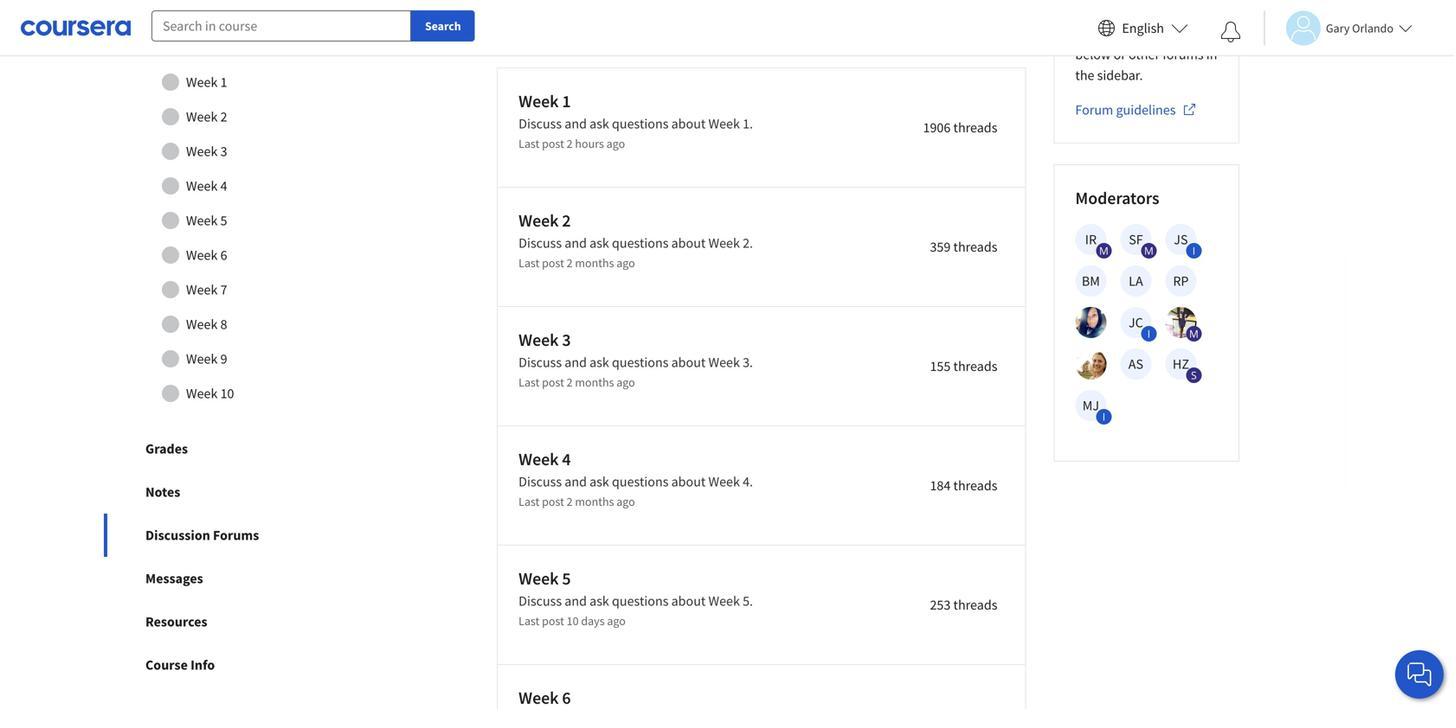 Task type: locate. For each thing, give the bounding box(es) containing it.
as
[[1129, 356, 1144, 373]]

i right "mj"
[[1103, 410, 1106, 424]]

2 for week 4
[[567, 494, 573, 510]]

months for week 4
[[575, 494, 614, 510]]

coursera image
[[21, 14, 131, 42]]

2 and from the top
[[565, 235, 587, 252]]

184
[[930, 478, 951, 495]]

10 down week 9 link on the left of the page
[[220, 385, 234, 403]]

i inside mj i
[[1103, 410, 1106, 424]]

1 and from the top
[[565, 115, 587, 133]]

0 horizontal spatial 6
[[220, 247, 227, 264]]

post inside the "week 4 discuss and ask questions about week 4. last post 2 months ago"
[[542, 494, 564, 510]]

5 inside week 5 discuss and ask questions about week 5. last post 10 days ago
[[562, 569, 571, 590]]

js i
[[1174, 231, 1196, 258]]

2 discuss from the top
[[519, 235, 562, 252]]

hours
[[575, 136, 604, 152]]

2 last from the top
[[519, 255, 540, 271]]

ago for 1
[[607, 136, 625, 152]]

0 horizontal spatial 10
[[220, 385, 234, 403]]

questions for 2
[[612, 235, 669, 252]]

last inside the "week 4 discuss and ask questions about week 4. last post 2 months ago"
[[519, 494, 540, 510]]

4 last from the top
[[519, 494, 540, 510]]

4 threads from the top
[[954, 478, 998, 495]]

and for 2
[[565, 235, 587, 252]]

4 inside the "week 4 discuss and ask questions about week 4. last post 2 months ago"
[[562, 449, 571, 471]]

last inside week 1 discuss and ask questions about week 1. last post 2 hours ago
[[519, 136, 540, 152]]

3 about from the top
[[672, 354, 706, 372]]

0 horizontal spatial 5
[[220, 212, 227, 230]]

0 horizontal spatial 1
[[220, 74, 227, 91]]

questions
[[612, 115, 669, 133], [612, 235, 669, 252], [612, 354, 669, 372], [612, 474, 669, 491], [612, 593, 669, 610]]

1 horizontal spatial 10
[[567, 614, 579, 630]]

last
[[519, 136, 540, 152], [519, 255, 540, 271], [519, 375, 540, 391], [519, 494, 540, 510], [519, 614, 540, 630]]

1 vertical spatial 5
[[562, 569, 571, 590]]

discuss inside the "week 4 discuss and ask questions about week 4. last post 2 months ago"
[[519, 474, 562, 491]]

week 6 link
[[120, 238, 337, 273], [519, 687, 1005, 710]]

about left 2.
[[672, 235, 706, 252]]

2 inside week 3 discuss and ask questions about week 3. last post 2 months ago
[[567, 375, 573, 391]]

questions inside week 5 discuss and ask questions about week 5. last post 10 days ago
[[612, 593, 669, 610]]

search
[[425, 18, 461, 34]]

week 6
[[186, 247, 227, 264], [519, 688, 571, 710]]

5 threads from the top
[[954, 597, 998, 614]]

threads right 1906
[[954, 119, 998, 136]]

threads for 5
[[954, 597, 998, 614]]

1 months from the top
[[575, 255, 614, 271]]

1
[[220, 74, 227, 91], [562, 91, 571, 112]]

discuss inside week 3 discuss and ask questions about week 3. last post 2 months ago
[[519, 354, 562, 372]]

last for week 3
[[519, 375, 540, 391]]

2 months from the top
[[575, 375, 614, 391]]

and for 3
[[565, 354, 587, 372]]

m inside ir m
[[1100, 244, 1109, 258]]

post inside week 2 discuss and ask questions about week 2. last post 2 months ago
[[542, 255, 564, 271]]

3 last from the top
[[519, 375, 540, 391]]

2 questions from the top
[[612, 235, 669, 252]]

ir
[[1086, 231, 1097, 249]]

1 horizontal spatial i
[[1148, 327, 1151, 341]]

184 threads
[[930, 478, 998, 495]]

1 vertical spatial 4
[[562, 449, 571, 471]]

3 threads from the top
[[954, 358, 998, 375]]

5 about from the top
[[672, 593, 706, 610]]

0 vertical spatial months
[[575, 255, 614, 271]]

post inside week 5 discuss and ask questions about week 5. last post 10 days ago
[[542, 614, 564, 630]]

ask inside week 2 discuss and ask questions about week 2. last post 2 months ago
[[590, 235, 609, 252]]

search button
[[411, 10, 475, 42]]

i right js
[[1193, 244, 1196, 258]]

ago inside the "week 4 discuss and ask questions about week 4. last post 2 months ago"
[[617, 494, 635, 510]]

0 vertical spatial 10
[[220, 385, 234, 403]]

i inside js i
[[1193, 244, 1196, 258]]

months inside the "week 4 discuss and ask questions about week 4. last post 2 months ago"
[[575, 494, 614, 510]]

3 discuss from the top
[[519, 354, 562, 372]]

1 about from the top
[[672, 115, 706, 133]]

2 post from the top
[[542, 255, 564, 271]]

0 vertical spatial 6
[[220, 247, 227, 264]]

and inside week 1 discuss and ask questions about week 1. last post 2 hours ago
[[565, 115, 587, 133]]

5 and from the top
[[565, 593, 587, 610]]

about for week 1
[[672, 115, 706, 133]]

as link
[[1121, 349, 1152, 380]]

4 discuss from the top
[[519, 474, 562, 491]]

1 questions from the top
[[612, 115, 669, 133]]

ask inside week 5 discuss and ask questions about week 5. last post 10 days ago
[[590, 593, 609, 610]]

1 vertical spatial 3
[[562, 330, 571, 351]]

5 post from the top
[[542, 614, 564, 630]]

4 ask from the top
[[590, 474, 609, 491]]

m right sf
[[1145, 244, 1154, 258]]

4
[[220, 178, 227, 195], [562, 449, 571, 471]]

questions inside week 3 discuss and ask questions about week 3. last post 2 months ago
[[612, 354, 669, 372]]

sf m
[[1129, 231, 1154, 258]]

last inside week 2 discuss and ask questions about week 2. last post 2 months ago
[[519, 255, 540, 271]]

m
[[1100, 244, 1109, 258], [1145, 244, 1154, 258], [1190, 327, 1199, 341]]

ask
[[590, 115, 609, 133], [590, 235, 609, 252], [590, 354, 609, 372], [590, 474, 609, 491], [590, 593, 609, 610]]

post inside week 3 discuss and ask questions about week 3. last post 2 months ago
[[542, 375, 564, 391]]

253 threads
[[930, 597, 998, 614]]

about inside the "week 4 discuss and ask questions about week 4. last post 2 months ago"
[[672, 474, 706, 491]]

months inside week 3 discuss and ask questions about week 3. last post 2 months ago
[[575, 375, 614, 391]]

m right "ir"
[[1100, 244, 1109, 258]]

m for sf
[[1145, 244, 1154, 258]]

3 inside week 3 discuss and ask questions about week 3. last post 2 months ago
[[562, 330, 571, 351]]

and inside week 3 discuss and ask questions about week 3. last post 2 months ago
[[565, 354, 587, 372]]

ask for week 3
[[590, 354, 609, 372]]

ask inside week 3 discuss and ask questions about week 3. last post 2 months ago
[[590, 354, 609, 372]]

m up hz s
[[1190, 327, 1199, 341]]

about inside week 2 discuss and ask questions about week 2. last post 2 months ago
[[672, 235, 706, 252]]

0 horizontal spatial week 6
[[186, 247, 227, 264]]

la link
[[1121, 266, 1152, 297]]

about left 5.
[[672, 593, 706, 610]]

week 2
[[186, 108, 227, 126]]

week
[[186, 74, 218, 91], [519, 91, 559, 112], [186, 108, 218, 126], [709, 115, 740, 133], [186, 143, 218, 160], [186, 178, 218, 195], [519, 210, 559, 232], [186, 212, 218, 230], [709, 235, 740, 252], [186, 247, 218, 264], [186, 281, 218, 299], [186, 316, 218, 333], [519, 330, 559, 351], [186, 351, 218, 368], [709, 354, 740, 372], [186, 385, 218, 403], [519, 449, 559, 471], [709, 474, 740, 491], [519, 569, 559, 590], [709, 593, 740, 610], [519, 688, 559, 710]]

0 horizontal spatial 4
[[220, 178, 227, 195]]

1 horizontal spatial m
[[1145, 244, 1154, 258]]

last inside week 3 discuss and ask questions about week 3. last post 2 months ago
[[519, 375, 540, 391]]

2 vertical spatial i
[[1103, 410, 1106, 424]]

5 last from the top
[[519, 614, 540, 630]]

359
[[930, 239, 951, 256]]

about
[[672, 115, 706, 133], [672, 235, 706, 252], [672, 354, 706, 372], [672, 474, 706, 491], [672, 593, 706, 610]]

7
[[220, 281, 227, 299]]

4 questions from the top
[[612, 474, 669, 491]]

2 ask from the top
[[590, 235, 609, 252]]

last inside week 5 discuss and ask questions about week 5. last post 10 days ago
[[519, 614, 540, 630]]

about left 4.
[[672, 474, 706, 491]]

5 discuss from the top
[[519, 593, 562, 610]]

1 horizontal spatial 6
[[562, 688, 571, 710]]

threads right 155
[[954, 358, 998, 375]]

1 ask from the top
[[590, 115, 609, 133]]

week 9
[[186, 351, 227, 368]]

days
[[581, 614, 605, 630]]

last for week 4
[[519, 494, 540, 510]]

week 5 discuss and ask questions about week 5. last post 10 days ago
[[519, 569, 753, 630]]

1 vertical spatial week 6 link
[[519, 687, 1005, 710]]

3 months from the top
[[575, 494, 614, 510]]

threads for 1
[[954, 119, 998, 136]]

1 vertical spatial 10
[[567, 614, 579, 630]]

3 for week 3
[[220, 143, 227, 160]]

0 vertical spatial 3
[[220, 143, 227, 160]]

week 3 discuss and ask questions about week 3. last post 2 months ago
[[519, 330, 753, 391]]

ago
[[607, 136, 625, 152], [617, 255, 635, 271], [617, 375, 635, 391], [617, 494, 635, 510], [607, 614, 626, 630]]

questions for 3
[[612, 354, 669, 372]]

2 horizontal spatial i
[[1193, 244, 1196, 258]]

last for week 2
[[519, 255, 540, 271]]

post
[[542, 136, 564, 152], [542, 255, 564, 271], [542, 375, 564, 391], [542, 494, 564, 510], [542, 614, 564, 630]]

4 about from the top
[[672, 474, 706, 491]]

months
[[575, 255, 614, 271], [575, 375, 614, 391], [575, 494, 614, 510]]

months inside week 2 discuss and ask questions about week 2. last post 2 months ago
[[575, 255, 614, 271]]

2 for week 2
[[567, 255, 573, 271]]

m inside sf m
[[1145, 244, 1154, 258]]

discuss for week 2
[[519, 235, 562, 252]]

pramit bandyopadhyay image
[[1166, 307, 1197, 339]]

week 1 link
[[120, 65, 337, 100]]

4 post from the top
[[542, 494, 564, 510]]

0 vertical spatial 4
[[220, 178, 227, 195]]

i for jc
[[1148, 327, 1151, 341]]

4 and from the top
[[565, 474, 587, 491]]

2 threads from the top
[[954, 239, 998, 256]]

0 vertical spatial 5
[[220, 212, 227, 230]]

0 horizontal spatial i
[[1103, 410, 1106, 424]]

0 vertical spatial week 6 link
[[120, 238, 337, 273]]

discuss
[[519, 115, 562, 133], [519, 235, 562, 252], [519, 354, 562, 372], [519, 474, 562, 491], [519, 593, 562, 610]]

2 about from the top
[[672, 235, 706, 252]]

1 horizontal spatial 1
[[562, 91, 571, 112]]

post for 1
[[542, 136, 564, 152]]

post for 3
[[542, 375, 564, 391]]

2 inside week 1 discuss and ask questions about week 1. last post 2 hours ago
[[567, 136, 573, 152]]

3 and from the top
[[565, 354, 587, 372]]

threads right the 184
[[954, 478, 998, 495]]

ago for 2
[[617, 255, 635, 271]]

ago inside week 3 discuss and ask questions about week 3. last post 2 months ago
[[617, 375, 635, 391]]

1 discuss from the top
[[519, 115, 562, 133]]

5
[[220, 212, 227, 230], [562, 569, 571, 590]]

questions inside week 1 discuss and ask questions about week 1. last post 2 hours ago
[[612, 115, 669, 133]]

ago inside week 2 discuss and ask questions about week 2. last post 2 months ago
[[617, 255, 635, 271]]

m for ir
[[1100, 244, 1109, 258]]

1 vertical spatial week 6
[[519, 688, 571, 710]]

threads for 3
[[954, 358, 998, 375]]

about inside week 1 discuss and ask questions about week 1. last post 2 hours ago
[[672, 115, 706, 133]]

week 10
[[186, 385, 234, 403]]

week 3
[[186, 143, 227, 160]]

questions inside the "week 4 discuss and ask questions about week 4. last post 2 months ago"
[[612, 474, 669, 491]]

10 inside 'week 10' link
[[220, 385, 234, 403]]

bm
[[1082, 273, 1100, 290]]

gary
[[1326, 20, 1350, 36]]

10 left days at the left bottom of the page
[[567, 614, 579, 630]]

i right jc on the top right
[[1148, 327, 1151, 341]]

1.
[[743, 115, 753, 133]]

1 horizontal spatial 5
[[562, 569, 571, 590]]

0 vertical spatial i
[[1193, 244, 1196, 258]]

ask inside the "week 4 discuss and ask questions about week 4. last post 2 months ago"
[[590, 474, 609, 491]]

and inside the "week 4 discuss and ask questions about week 4. last post 2 months ago"
[[565, 474, 587, 491]]

0 vertical spatial week 6
[[186, 247, 227, 264]]

ask inside week 1 discuss and ask questions about week 1. last post 2 hours ago
[[590, 115, 609, 133]]

and inside week 2 discuss and ask questions about week 2. last post 2 months ago
[[565, 235, 587, 252]]

253
[[930, 597, 951, 614]]

jc
[[1129, 314, 1144, 332]]

1 horizontal spatial 3
[[562, 330, 571, 351]]

about inside week 5 discuss and ask questions about week 5. last post 10 days ago
[[672, 593, 706, 610]]

threads right 253 at the bottom of the page
[[954, 597, 998, 614]]

ask for week 2
[[590, 235, 609, 252]]

discuss inside week 5 discuss and ask questions about week 5. last post 10 days ago
[[519, 593, 562, 610]]

forum
[[1076, 101, 1114, 119]]

week 4 discuss and ask questions about week 4. last post 2 months ago
[[519, 449, 753, 510]]

post for 4
[[542, 494, 564, 510]]

1 threads from the top
[[954, 119, 998, 136]]

about inside week 3 discuss and ask questions about week 3. last post 2 months ago
[[672, 354, 706, 372]]

1 last from the top
[[519, 136, 540, 152]]

and
[[565, 115, 587, 133], [565, 235, 587, 252], [565, 354, 587, 372], [565, 474, 587, 491], [565, 593, 587, 610]]

week 1 discuss and ask questions about week 1. last post 2 hours ago
[[519, 91, 753, 152]]

3
[[220, 143, 227, 160], [562, 330, 571, 351]]

0 horizontal spatial 3
[[220, 143, 227, 160]]

ago inside week 1 discuss and ask questions about week 1. last post 2 hours ago
[[607, 136, 625, 152]]

1 for week 1
[[220, 74, 227, 91]]

i for js
[[1193, 244, 1196, 258]]

1 vertical spatial months
[[575, 375, 614, 391]]

3 questions from the top
[[612, 354, 669, 372]]

2 inside the "week 4 discuss and ask questions about week 4. last post 2 months ago"
[[567, 494, 573, 510]]

questions for 4
[[612, 474, 669, 491]]

ago for 5
[[607, 614, 626, 630]]

week 9 link
[[120, 342, 337, 377]]

0 horizontal spatial m
[[1100, 244, 1109, 258]]

discuss inside week 1 discuss and ask questions about week 1. last post 2 hours ago
[[519, 115, 562, 133]]

about left 1.
[[672, 115, 706, 133]]

1 vertical spatial 6
[[562, 688, 571, 710]]

5 questions from the top
[[612, 593, 669, 610]]

i inside the jc i
[[1148, 327, 1151, 341]]

1 post from the top
[[542, 136, 564, 152]]

week 5 link
[[120, 204, 337, 238]]

post inside week 1 discuss and ask questions about week 1. last post 2 hours ago
[[542, 136, 564, 152]]

discuss for week 4
[[519, 474, 562, 491]]

about for week 2
[[672, 235, 706, 252]]

week 2 link
[[120, 100, 337, 134]]

2 for week 1
[[567, 136, 573, 152]]

bm link
[[1076, 266, 1107, 297]]

3 ask from the top
[[590, 354, 609, 372]]

1 vertical spatial i
[[1148, 327, 1151, 341]]

week 10 link
[[120, 377, 337, 411]]

ago inside week 5 discuss and ask questions about week 5. last post 10 days ago
[[607, 614, 626, 630]]

1 inside week 1 'link'
[[220, 74, 227, 91]]

questions inside week 2 discuss and ask questions about week 2. last post 2 months ago
[[612, 235, 669, 252]]

discuss inside week 2 discuss and ask questions about week 2. last post 2 months ago
[[519, 235, 562, 252]]

2
[[220, 108, 227, 126], [567, 136, 573, 152], [562, 210, 571, 232], [567, 255, 573, 271], [567, 375, 573, 391], [567, 494, 573, 510]]

5.
[[743, 593, 753, 610]]

1 horizontal spatial 4
[[562, 449, 571, 471]]

threads right 359
[[954, 239, 998, 256]]

2 vertical spatial months
[[575, 494, 614, 510]]

5 ask from the top
[[590, 593, 609, 610]]

mj i
[[1083, 397, 1106, 424]]

and inside week 5 discuss and ask questions about week 5. last post 10 days ago
[[565, 593, 587, 610]]

4 for week 4 discuss and ask questions about week 4. last post 2 months ago
[[562, 449, 571, 471]]

3 for week 3 discuss and ask questions about week 3. last post 2 months ago
[[562, 330, 571, 351]]

1 inside week 1 discuss and ask questions about week 1. last post 2 hours ago
[[562, 91, 571, 112]]

and for 4
[[565, 474, 587, 491]]

about left the 3.
[[672, 354, 706, 372]]

ir m
[[1086, 231, 1109, 258]]

3 post from the top
[[542, 375, 564, 391]]



Task type: describe. For each thing, give the bounding box(es) containing it.
359 threads
[[930, 239, 998, 256]]

discuss for week 3
[[519, 354, 562, 372]]

months for week 2
[[575, 255, 614, 271]]

ask for week 4
[[590, 474, 609, 491]]

week 2 discuss and ask questions about week 2. last post 2 months ago
[[519, 210, 753, 271]]

10 inside week 5 discuss and ask questions about week 5. last post 10 days ago
[[567, 614, 579, 630]]

orlando
[[1353, 20, 1394, 36]]

ago for 3
[[617, 375, 635, 391]]

about for week 5
[[672, 593, 706, 610]]

hz
[[1173, 356, 1190, 373]]

5 for week 5 discuss and ask questions about week 5. last post 10 days ago
[[562, 569, 571, 590]]

week 3 link
[[120, 134, 337, 169]]

1 for week 1 discuss and ask questions about week 1. last post 2 hours ago
[[562, 91, 571, 112]]

1906 threads
[[923, 119, 998, 136]]

threads for 4
[[954, 478, 998, 495]]

forum guidelines
[[1076, 101, 1176, 119]]

post for 5
[[542, 614, 564, 630]]

english
[[1122, 19, 1165, 37]]

155
[[930, 358, 951, 375]]

8
[[220, 316, 227, 333]]

and for 1
[[565, 115, 587, 133]]

ago for 4
[[617, 494, 635, 510]]

mj
[[1083, 397, 1100, 415]]

ask for week 1
[[590, 115, 609, 133]]

3.
[[743, 354, 753, 372]]

info
[[191, 657, 215, 675]]

notes link
[[104, 471, 353, 514]]

155 threads
[[930, 358, 998, 375]]

kathryn michelle moore image
[[1076, 307, 1107, 339]]

months for week 3
[[575, 375, 614, 391]]

2.
[[743, 235, 753, 252]]

week 7 link
[[120, 273, 337, 307]]

discussion forums
[[145, 527, 259, 545]]

discussion
[[145, 527, 210, 545]]

rp
[[1174, 273, 1189, 290]]

0 horizontal spatial week 6 link
[[120, 238, 337, 273]]

discussion forums link
[[104, 514, 353, 558]]

js
[[1174, 231, 1188, 249]]

help center image
[[1410, 665, 1430, 686]]

hz s
[[1173, 356, 1197, 383]]

1 horizontal spatial week 6
[[519, 688, 571, 710]]

week 8
[[186, 316, 227, 333]]

gary orlando button
[[1264, 11, 1413, 45]]

last for week 1
[[519, 136, 540, 152]]

4.
[[743, 474, 753, 491]]

5 for week 5
[[220, 212, 227, 230]]

course info link
[[104, 644, 353, 688]]

forums
[[213, 527, 259, 545]]

gary orlando
[[1326, 20, 1394, 36]]

resources
[[145, 614, 207, 631]]

s
[[1192, 368, 1197, 383]]

jc i
[[1129, 314, 1151, 341]]

threads for 2
[[954, 239, 998, 256]]

1 horizontal spatial week 6 link
[[519, 687, 1005, 710]]

sf
[[1129, 231, 1143, 249]]

guidelines
[[1116, 101, 1176, 119]]

9
[[220, 351, 227, 368]]

english button
[[1091, 0, 1196, 56]]

ask for week 5
[[590, 593, 609, 610]]

course
[[145, 657, 188, 675]]

i for mj
[[1103, 410, 1106, 424]]

genevieve lipp image
[[1076, 349, 1107, 380]]

1906
[[923, 119, 951, 136]]

week 5
[[186, 212, 227, 230]]

rp link
[[1166, 266, 1197, 297]]

m link
[[1166, 307, 1202, 342]]

resources link
[[104, 601, 353, 644]]

discuss for week 5
[[519, 593, 562, 610]]

week 4 link
[[120, 169, 337, 204]]

moderators
[[1076, 188, 1160, 209]]

questions for 5
[[612, 593, 669, 610]]

Search in course text field
[[152, 10, 411, 42]]

about for week 3
[[672, 354, 706, 372]]

discuss for week 1
[[519, 115, 562, 133]]

grades
[[145, 441, 188, 458]]

week 8 link
[[120, 307, 337, 342]]

post for 2
[[542, 255, 564, 271]]

notes
[[145, 484, 180, 501]]

show notifications image
[[1221, 22, 1242, 42]]

grades link
[[104, 428, 353, 471]]

about for week 4
[[672, 474, 706, 491]]

questions for 1
[[612, 115, 669, 133]]

week 7
[[186, 281, 227, 299]]

and for 5
[[565, 593, 587, 610]]

4 for week 4
[[220, 178, 227, 195]]

2 horizontal spatial m
[[1190, 327, 1199, 341]]

messages link
[[104, 558, 353, 601]]

week 4
[[186, 178, 227, 195]]

chat with us image
[[1406, 662, 1434, 689]]

week 1
[[186, 74, 227, 91]]

la
[[1129, 273, 1144, 290]]

forum guidelines link
[[1076, 101, 1197, 120]]

messages
[[145, 571, 203, 588]]

course info
[[145, 657, 215, 675]]

2 for week 3
[[567, 375, 573, 391]]

last for week 5
[[519, 614, 540, 630]]



Task type: vqa. For each thing, say whether or not it's contained in the screenshot.
"address:"
no



